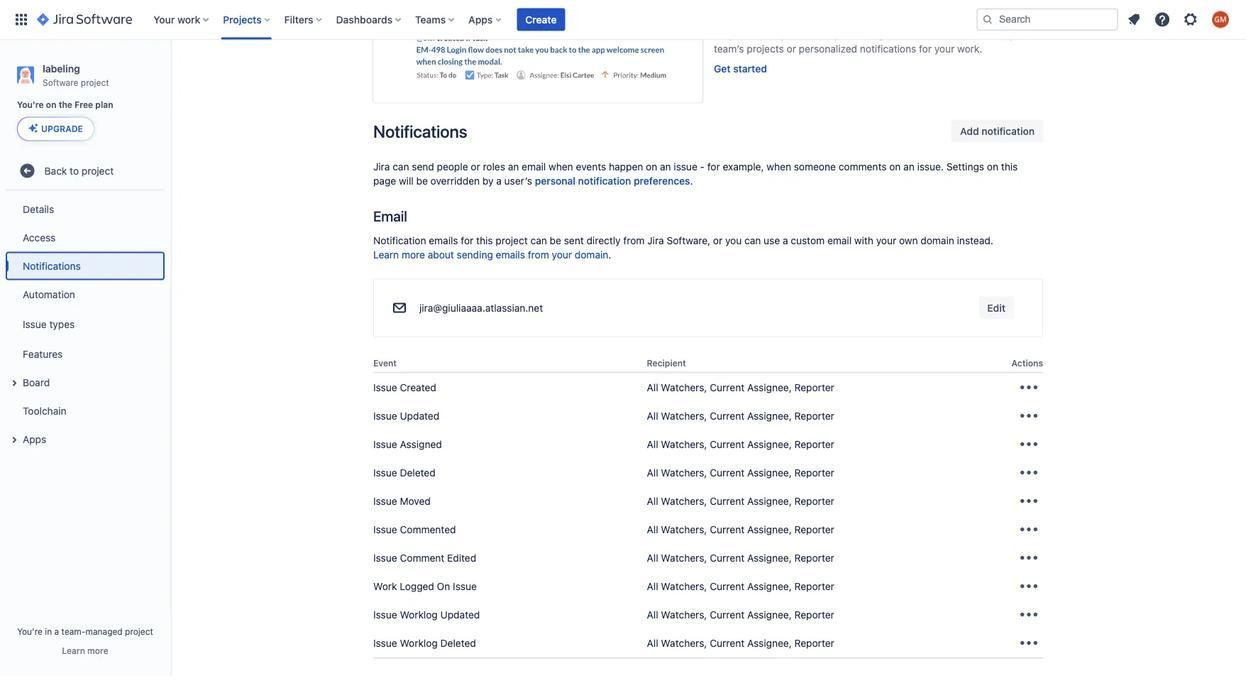 Task type: describe. For each thing, give the bounding box(es) containing it.
details
[[23, 203, 54, 215]]

watchers, for issue commented
[[661, 524, 708, 536]]

watchers, for issue comment edited
[[661, 552, 708, 564]]

settings image
[[1183, 11, 1200, 28]]

issue assigned
[[374, 439, 442, 450]]

back to project link
[[6, 156, 165, 185]]

watchers, for issue updated
[[661, 410, 708, 422]]

current for issue assigned
[[710, 439, 745, 450]]

issue for issue commented
[[374, 524, 397, 536]]

3 an from the left
[[904, 161, 915, 173]]

project inside notification emails for this project can be sent directly from jira software, or you can use a custom email with your own domain instead. learn more about sending emails from your domain .
[[496, 235, 528, 246]]

features link
[[6, 340, 165, 368]]

edit button
[[979, 297, 1015, 320]]

0 horizontal spatial from
[[528, 249, 549, 261]]

comments
[[839, 161, 887, 173]]

all watchers, current assignee, reporter for issue worklog deleted
[[647, 637, 835, 649]]

filters
[[285, 13, 314, 25]]

personal notification preferences .
[[535, 175, 693, 187]]

your work button
[[149, 8, 215, 31]]

assignee, for issue updated
[[748, 410, 792, 422]]

assignee, for issue deleted
[[748, 467, 792, 479]]

comment
[[400, 552, 445, 564]]

issue for issue moved
[[374, 495, 397, 507]]

all watchers, current assignee, reporter for issue deleted
[[647, 467, 835, 479]]

current for work logged on issue
[[710, 581, 745, 592]]

projects button
[[219, 8, 276, 31]]

notification actions image for issue created
[[1018, 376, 1041, 399]]

assignee, for issue comment edited
[[748, 552, 792, 564]]

in
[[45, 626, 52, 636]]

issue for issue worklog updated
[[374, 609, 397, 621]]

your left work.
[[935, 43, 955, 55]]

jira inside jira can send people or roles an email when events happen on an issue - for example, when someone comments on an issue. settings on this page will be overridden by a user's
[[374, 161, 390, 173]]

settings
[[947, 161, 985, 173]]

get
[[714, 63, 731, 75]]

features
[[23, 348, 63, 360]]

1 horizontal spatial can
[[531, 235, 547, 246]]

issue moved
[[374, 495, 431, 507]]

this inside notification emails for this project can be sent directly from jira software, or you can use a custom email with your own domain instead. learn more about sending emails from your domain .
[[477, 235, 493, 246]]

by inside jira can send people or roles an email when events happen on an issue - for example, when someone comments on an issue. settings on this page will be overridden by a user's
[[483, 175, 494, 187]]

notification actions image for issue worklog deleted
[[1018, 632, 1041, 655]]

email
[[374, 208, 407, 225]]

edited
[[447, 552, 477, 564]]

learn inside button
[[62, 645, 85, 655]]

issue for issue worklog deleted
[[374, 637, 397, 649]]

you're in a team-managed project
[[17, 626, 153, 636]]

actions
[[1012, 358, 1044, 368]]

apps inside button
[[23, 433, 46, 445]]

add notification
[[961, 125, 1035, 137]]

1 horizontal spatial from
[[624, 235, 645, 246]]

project inside labeling software project
[[81, 77, 109, 87]]

-
[[701, 161, 705, 173]]

1 vertical spatial notifications
[[861, 43, 917, 55]]

notification actions image for work logged on issue
[[1018, 575, 1041, 598]]

reporter for issue worklog updated
[[795, 609, 835, 621]]

assignee, for issue assigned
[[748, 439, 792, 450]]

issue
[[674, 161, 698, 173]]

sending
[[457, 249, 493, 261]]

reporter for issue moved
[[795, 495, 835, 507]]

0 vertical spatial deleted
[[400, 467, 436, 479]]

all watchers, current assignee, reporter for work logged on issue
[[647, 581, 835, 592]]

toolchain link
[[6, 396, 165, 425]]

reporter for issue assigned
[[795, 439, 835, 450]]

receiving
[[843, 29, 885, 41]]

automation link
[[6, 280, 165, 308]]

user's
[[505, 175, 533, 187]]

all for issue commented
[[647, 524, 659, 536]]

reporter for issue updated
[[795, 410, 835, 422]]

managed
[[86, 626, 123, 636]]

current for issue commented
[[710, 524, 745, 536]]

be inside jira can send people or roles an email when events happen on an issue - for example, when someone comments on an issue. settings on this page will be overridden by a user's
[[417, 175, 428, 187]]

issue created
[[374, 382, 437, 393]]

about
[[428, 249, 454, 261]]

jira@giuliaaaa.atlassian.net
[[420, 302, 543, 314]]

access link
[[6, 223, 165, 252]]

help image
[[1155, 11, 1172, 28]]

events
[[576, 161, 607, 173]]

all watchers, current assignee, reporter for issue commented
[[647, 524, 835, 536]]

or inside jira can send people or roles an email when events happen on an issue - for example, when someone comments on an issue. settings on this page will be overridden by a user's
[[471, 161, 481, 173]]

add notification button
[[952, 120, 1044, 143]]

search image
[[983, 14, 994, 25]]

banner containing your work
[[0, 0, 1247, 40]]

0 vertical spatial notifications
[[887, 29, 944, 41]]

a inside notification emails for this project can be sent directly from jira software, or you can use a custom email with your own domain instead. learn more about sending emails from your domain .
[[783, 235, 789, 246]]

current for issue comment edited
[[710, 552, 745, 564]]

someone
[[794, 161, 836, 173]]

moved
[[400, 495, 431, 507]]

upgrade button
[[18, 117, 94, 140]]

can inside jira can send people or roles an email when events happen on an issue - for example, when someone comments on an issue. settings on this page will be overridden by a user's
[[393, 161, 409, 173]]

overridden
[[431, 175, 480, 187]]

event
[[374, 358, 397, 368]]

0 horizontal spatial updated
[[400, 410, 440, 422]]

instead.
[[958, 235, 994, 246]]

notification for add
[[982, 125, 1035, 137]]

current for issue updated
[[710, 410, 745, 422]]

your up projects
[[781, 29, 801, 41]]

example,
[[723, 161, 764, 173]]

automation
[[23, 288, 75, 300]]

notification actions image for issue comment edited
[[1018, 547, 1041, 570]]

appswitcher icon image
[[13, 11, 30, 28]]

reporter for issue comment edited
[[795, 552, 835, 564]]

all for issue moved
[[647, 495, 659, 507]]

0 vertical spatial .
[[691, 175, 693, 187]]

all watchers, current assignee, reporter for issue created
[[647, 382, 835, 393]]

issue updated
[[374, 410, 440, 422]]

more inside button
[[87, 645, 108, 655]]

on right comments
[[890, 161, 901, 173]]

reporter for issue worklog deleted
[[795, 637, 835, 649]]

board
[[23, 376, 50, 388]]

1 when from the left
[[549, 161, 574, 173]]

details link
[[6, 195, 165, 223]]

expand image for board
[[6, 374, 23, 392]]

software
[[43, 77, 78, 87]]

2 when from the left
[[767, 161, 792, 173]]

by inside stay on top of your work by receiving notifications of updates to your team's projects or personalized notifications for your work.
[[829, 29, 840, 41]]

will
[[399, 175, 414, 187]]

sidebar navigation image
[[155, 57, 186, 85]]

personal notification preferences link
[[535, 174, 691, 188]]

more inside notification emails for this project can be sent directly from jira software, or you can use a custom email with your own domain instead. learn more about sending emails from your domain .
[[402, 249, 425, 261]]

notifications image
[[1126, 11, 1143, 28]]

started
[[734, 63, 768, 75]]

issue for issue assigned
[[374, 439, 397, 450]]

all watchers, current assignee, reporter for issue assigned
[[647, 439, 835, 450]]

0 horizontal spatial emails
[[429, 235, 458, 246]]

watchers, for issue worklog updated
[[661, 609, 708, 621]]

watchers, for issue assigned
[[661, 439, 708, 450]]

dashboards button
[[332, 8, 407, 31]]

learn more
[[62, 645, 108, 655]]

commented
[[400, 524, 456, 536]]

watchers, for work logged on issue
[[661, 581, 708, 592]]

team's
[[714, 43, 745, 55]]

you're for you're on the free plan
[[17, 100, 44, 110]]

issue types
[[23, 318, 75, 330]]

project up details link
[[82, 165, 114, 176]]

issue comment edited
[[374, 552, 477, 564]]

logged
[[400, 581, 435, 592]]

issue.
[[918, 161, 944, 173]]

on
[[437, 581, 450, 592]]

reporter for issue commented
[[795, 524, 835, 536]]

send
[[412, 161, 434, 173]]

people
[[437, 161, 468, 173]]

get started link
[[714, 62, 768, 77]]

toolchain
[[23, 405, 67, 416]]

all for issue worklog deleted
[[647, 637, 659, 649]]

page
[[374, 175, 396, 187]]

1 vertical spatial domain
[[575, 249, 609, 261]]

work inside stay on top of your work by receiving notifications of updates to your team's projects or personalized notifications for your work.
[[804, 29, 826, 41]]

apps inside popup button
[[469, 13, 493, 25]]

stay
[[714, 29, 735, 41]]

types
[[49, 318, 75, 330]]

for inside stay on top of your work by receiving notifications of updates to your team's projects or personalized notifications for your work.
[[920, 43, 932, 55]]

1 an from the left
[[508, 161, 519, 173]]

notification emails for this project can be sent directly from jira software, or you can use a custom email with your own domain instead. learn more about sending emails from your domain .
[[374, 235, 994, 261]]

all for issue comment edited
[[647, 552, 659, 564]]

all for issue worklog updated
[[647, 609, 659, 621]]

notification actions image for issue moved
[[1018, 490, 1041, 513]]

all for issue updated
[[647, 410, 659, 422]]

notification actions image for issue commented
[[1018, 518, 1041, 541]]

create
[[526, 13, 557, 25]]



Task type: vqa. For each thing, say whether or not it's contained in the screenshot.
Jira issue preview in Slack image
yes



Task type: locate. For each thing, give the bounding box(es) containing it.
watchers, for issue worklog deleted
[[661, 637, 708, 649]]

1 horizontal spatial when
[[767, 161, 792, 173]]

issue up issue moved
[[374, 467, 397, 479]]

6 all watchers, current assignee, reporter from the top
[[647, 524, 835, 536]]

emails up about
[[429, 235, 458, 246]]

7 watchers, from the top
[[661, 552, 708, 564]]

0 horizontal spatial .
[[609, 249, 612, 261]]

be left sent
[[550, 235, 562, 246]]

2 an from the left
[[660, 161, 672, 173]]

2 horizontal spatial can
[[745, 235, 762, 246]]

0 horizontal spatial domain
[[575, 249, 609, 261]]

plan
[[95, 100, 113, 110]]

1 current from the top
[[710, 382, 745, 393]]

happen
[[609, 161, 644, 173]]

1 vertical spatial for
[[708, 161, 721, 173]]

notifications link
[[6, 252, 165, 280]]

7 all watchers, current assignee, reporter from the top
[[647, 552, 835, 564]]

1 vertical spatial a
[[783, 235, 789, 246]]

worklog down logged at the left of the page
[[400, 609, 438, 621]]

.
[[691, 175, 693, 187], [609, 249, 612, 261]]

5 all from the top
[[647, 495, 659, 507]]

assignee, for issue created
[[748, 382, 792, 393]]

banner
[[0, 0, 1247, 40]]

apps right teams popup button
[[469, 13, 493, 25]]

0 horizontal spatial deleted
[[400, 467, 436, 479]]

work up personalized
[[804, 29, 826, 41]]

2 watchers, from the top
[[661, 410, 708, 422]]

jira can send people or roles an email when events happen on an issue - for example, when someone comments on an issue. settings on this page will be overridden by a user's
[[374, 161, 1019, 187]]

group containing details
[[6, 191, 165, 458]]

3 assignee, from the top
[[748, 439, 792, 450]]

when right example,
[[767, 161, 792, 173]]

2 horizontal spatial or
[[787, 43, 797, 55]]

1 vertical spatial notification
[[579, 175, 632, 187]]

expand image inside the board button
[[6, 374, 23, 392]]

project up learn more about sending emails from your domain button
[[496, 235, 528, 246]]

apps down the toolchain
[[23, 433, 46, 445]]

more down notification
[[402, 249, 425, 261]]

an
[[508, 161, 519, 173], [660, 161, 672, 173], [904, 161, 915, 173]]

watchers, for issue created
[[661, 382, 708, 393]]

8 all watchers, current assignee, reporter from the top
[[647, 581, 835, 592]]

1 vertical spatial worklog
[[400, 637, 438, 649]]

Search field
[[977, 8, 1119, 31]]

1 watchers, from the top
[[661, 382, 708, 393]]

2 expand image from the top
[[6, 431, 23, 448]]

4 all watchers, current assignee, reporter from the top
[[647, 467, 835, 479]]

expand image down features
[[6, 374, 23, 392]]

2 reporter from the top
[[795, 410, 835, 422]]

be down send
[[417, 175, 428, 187]]

expand image down the toolchain
[[6, 431, 23, 448]]

0 horizontal spatial when
[[549, 161, 574, 173]]

current for issue deleted
[[710, 467, 745, 479]]

assignee, for work logged on issue
[[748, 581, 792, 592]]

current for issue created
[[710, 382, 745, 393]]

teams button
[[411, 8, 460, 31]]

0 vertical spatial be
[[417, 175, 428, 187]]

1 vertical spatial work
[[804, 29, 826, 41]]

more
[[402, 249, 425, 261], [87, 645, 108, 655]]

issue right on
[[453, 581, 477, 592]]

primary element
[[9, 0, 977, 39]]

by down roles
[[483, 175, 494, 187]]

reporter for issue deleted
[[795, 467, 835, 479]]

0 horizontal spatial email
[[522, 161, 546, 173]]

0 vertical spatial by
[[829, 29, 840, 41]]

1 horizontal spatial deleted
[[441, 637, 476, 649]]

expand image inside apps button
[[6, 431, 23, 448]]

you're left "in"
[[17, 626, 43, 636]]

0 horizontal spatial be
[[417, 175, 428, 187]]

issue for issue comment edited
[[374, 552, 397, 564]]

your profile and settings image
[[1213, 11, 1230, 28]]

more down managed
[[87, 645, 108, 655]]

issue left types
[[23, 318, 47, 330]]

jira software image
[[37, 11, 132, 28], [37, 11, 132, 28]]

1 reporter from the top
[[795, 382, 835, 393]]

jira left software,
[[648, 235, 664, 246]]

. down directly
[[609, 249, 612, 261]]

to right updates
[[998, 29, 1007, 41]]

notification actions image for issue assigned
[[1018, 433, 1041, 456]]

1 horizontal spatial email
[[828, 235, 852, 246]]

notification actions image for issue deleted
[[1018, 462, 1041, 484]]

1 vertical spatial be
[[550, 235, 562, 246]]

current for issue worklog updated
[[710, 609, 745, 621]]

a right "in"
[[54, 626, 59, 636]]

4 notification actions image from the top
[[1018, 490, 1041, 513]]

. down issue on the right top of the page
[[691, 175, 693, 187]]

2 horizontal spatial a
[[783, 235, 789, 246]]

email inside jira can send people or roles an email when events happen on an issue - for example, when someone comments on an issue. settings on this page will be overridden by a user's
[[522, 161, 546, 173]]

issue down issue moved
[[374, 524, 397, 536]]

worklog down issue worklog updated
[[400, 637, 438, 649]]

worklog for deleted
[[400, 637, 438, 649]]

1 horizontal spatial updated
[[441, 609, 480, 621]]

1 vertical spatial apps
[[23, 433, 46, 445]]

learn down notification
[[374, 249, 399, 261]]

1 horizontal spatial .
[[691, 175, 693, 187]]

all watchers, current assignee, reporter for issue updated
[[647, 410, 835, 422]]

can left use
[[745, 235, 762, 246]]

1 notification actions image from the top
[[1018, 433, 1041, 456]]

upgrade
[[41, 124, 83, 134]]

notifications inside group
[[23, 260, 81, 272]]

issue down 'event'
[[374, 382, 397, 393]]

issue for issue types
[[23, 318, 47, 330]]

or
[[787, 43, 797, 55], [471, 161, 481, 173], [714, 235, 723, 246]]

recipient
[[647, 358, 687, 368]]

from right sending
[[528, 249, 549, 261]]

4 all from the top
[[647, 467, 659, 479]]

assignee, for issue moved
[[748, 495, 792, 507]]

projects
[[747, 43, 785, 55]]

0 horizontal spatial notifications
[[23, 260, 81, 272]]

team-
[[62, 626, 86, 636]]

for up sending
[[461, 235, 474, 246]]

for inside notification emails for this project can be sent directly from jira software, or you can use a custom email with your own domain instead. learn more about sending emails from your domain .
[[461, 235, 474, 246]]

issue inside 'link'
[[23, 318, 47, 330]]

issue for issue updated
[[374, 410, 397, 422]]

1 you're from the top
[[17, 100, 44, 110]]

1 vertical spatial or
[[471, 161, 481, 173]]

1 vertical spatial to
[[70, 165, 79, 176]]

notifications
[[374, 121, 467, 141], [23, 260, 81, 272]]

learn down team-
[[62, 645, 85, 655]]

0 horizontal spatial work
[[178, 13, 200, 25]]

1 horizontal spatial apps
[[469, 13, 493, 25]]

on up preferences
[[646, 161, 658, 173]]

on left top
[[737, 29, 749, 41]]

on inside stay on top of your work by receiving notifications of updates to your team's projects or personalized notifications for your work.
[[737, 29, 749, 41]]

current for issue moved
[[710, 495, 745, 507]]

create button
[[517, 8, 566, 31]]

top
[[751, 29, 767, 41]]

worklog for updated
[[400, 609, 438, 621]]

assignee, for issue worklog updated
[[748, 609, 792, 621]]

8 notification actions image from the top
[[1018, 604, 1041, 626]]

1 horizontal spatial jira
[[648, 235, 664, 246]]

notification actions image
[[1018, 433, 1041, 456], [1018, 632, 1041, 655]]

email left with
[[828, 235, 852, 246]]

1 vertical spatial more
[[87, 645, 108, 655]]

8 all from the top
[[647, 581, 659, 592]]

1 horizontal spatial of
[[946, 29, 956, 41]]

current for issue worklog deleted
[[710, 637, 745, 649]]

5 assignee, from the top
[[748, 495, 792, 507]]

4 watchers, from the top
[[661, 467, 708, 479]]

work
[[374, 581, 397, 592]]

1 horizontal spatial or
[[714, 235, 723, 246]]

personal
[[535, 175, 576, 187]]

a down roles
[[497, 175, 502, 187]]

the
[[59, 100, 72, 110]]

all for work logged on issue
[[647, 581, 659, 592]]

0 horizontal spatial learn
[[62, 645, 85, 655]]

0 vertical spatial more
[[402, 249, 425, 261]]

8 watchers, from the top
[[661, 581, 708, 592]]

by up personalized
[[829, 29, 840, 41]]

issue left 'moved'
[[374, 495, 397, 507]]

notification actions image for issue worklog updated
[[1018, 604, 1041, 626]]

1 vertical spatial updated
[[441, 609, 480, 621]]

2 all watchers, current assignee, reporter from the top
[[647, 410, 835, 422]]

9 reporter from the top
[[795, 609, 835, 621]]

your down sent
[[552, 249, 572, 261]]

0 horizontal spatial a
[[54, 626, 59, 636]]

your work
[[154, 13, 200, 25]]

work.
[[958, 43, 983, 55]]

3 watchers, from the top
[[661, 439, 708, 450]]

1 vertical spatial notifications
[[23, 260, 81, 272]]

1 of from the left
[[769, 29, 779, 41]]

2 notification actions image from the top
[[1018, 632, 1041, 655]]

2 of from the left
[[946, 29, 956, 41]]

you're for you're in a team-managed project
[[17, 626, 43, 636]]

1 vertical spatial notification actions image
[[1018, 632, 1041, 655]]

1 horizontal spatial to
[[998, 29, 1007, 41]]

project up plan
[[81, 77, 109, 87]]

of right top
[[769, 29, 779, 41]]

notifications down receiving
[[861, 43, 917, 55]]

0 vertical spatial jira
[[374, 161, 390, 173]]

1 vertical spatial jira
[[648, 235, 664, 246]]

issue for issue deleted
[[374, 467, 397, 479]]

for
[[920, 43, 932, 55], [708, 161, 721, 173], [461, 235, 474, 246]]

0 horizontal spatial jira
[[374, 161, 390, 173]]

an up preferences
[[660, 161, 672, 173]]

all
[[647, 382, 659, 393], [647, 410, 659, 422], [647, 439, 659, 450], [647, 467, 659, 479], [647, 495, 659, 507], [647, 524, 659, 536], [647, 552, 659, 564], [647, 581, 659, 592], [647, 609, 659, 621], [647, 637, 659, 649]]

0 vertical spatial or
[[787, 43, 797, 55]]

apps
[[469, 13, 493, 25], [23, 433, 46, 445]]

7 reporter from the top
[[795, 552, 835, 564]]

expand image for apps
[[6, 431, 23, 448]]

1 horizontal spatial a
[[497, 175, 502, 187]]

10 assignee, from the top
[[748, 637, 792, 649]]

labeling software project
[[43, 62, 109, 87]]

projects
[[223, 13, 262, 25]]

8 assignee, from the top
[[748, 581, 792, 592]]

10 all watchers, current assignee, reporter from the top
[[647, 637, 835, 649]]

assignee, for issue commented
[[748, 524, 792, 536]]

4 assignee, from the top
[[748, 467, 792, 479]]

reporter
[[795, 382, 835, 393], [795, 410, 835, 422], [795, 439, 835, 450], [795, 467, 835, 479], [795, 495, 835, 507], [795, 524, 835, 536], [795, 552, 835, 564], [795, 581, 835, 592], [795, 609, 835, 621], [795, 637, 835, 649]]

all watchers, current assignee, reporter for issue comment edited
[[647, 552, 835, 564]]

notification right add
[[982, 125, 1035, 137]]

on
[[737, 29, 749, 41], [46, 100, 56, 110], [646, 161, 658, 173], [890, 161, 901, 173], [988, 161, 999, 173]]

0 vertical spatial apps
[[469, 13, 493, 25]]

all watchers, current assignee, reporter for issue worklog updated
[[647, 609, 835, 621]]

your right updates
[[1010, 29, 1030, 41]]

0 horizontal spatial or
[[471, 161, 481, 173]]

1 horizontal spatial notifications
[[374, 121, 467, 141]]

5 all watchers, current assignee, reporter from the top
[[647, 495, 835, 507]]

domain right own
[[921, 235, 955, 246]]

1 horizontal spatial an
[[660, 161, 672, 173]]

1 vertical spatial learn
[[62, 645, 85, 655]]

reporter for issue created
[[795, 382, 835, 393]]

1 notification actions image from the top
[[1018, 376, 1041, 399]]

0 vertical spatial this
[[1002, 161, 1019, 173]]

work inside popup button
[[178, 13, 200, 25]]

1 all from the top
[[647, 382, 659, 393]]

updates
[[958, 29, 995, 41]]

2 assignee, from the top
[[748, 410, 792, 422]]

7 notification actions image from the top
[[1018, 575, 1041, 598]]

all watchers, current assignee, reporter for issue moved
[[647, 495, 835, 507]]

be inside notification emails for this project can be sent directly from jira software, or you can use a custom email with your own domain instead. learn more about sending emails from your domain .
[[550, 235, 562, 246]]

10 current from the top
[[710, 637, 745, 649]]

notifications right receiving
[[887, 29, 944, 41]]

1 expand image from the top
[[6, 374, 23, 392]]

0 vertical spatial notifications
[[374, 121, 467, 141]]

notification for personal
[[579, 175, 632, 187]]

personalized
[[799, 43, 858, 55]]

1 vertical spatial emails
[[496, 249, 525, 261]]

1 horizontal spatial notification
[[982, 125, 1035, 137]]

watchers, for issue moved
[[661, 495, 708, 507]]

add
[[961, 125, 980, 137]]

learn more button
[[62, 645, 108, 656]]

1 horizontal spatial for
[[708, 161, 721, 173]]

of
[[769, 29, 779, 41], [946, 29, 956, 41]]

domain down directly
[[575, 249, 609, 261]]

6 reporter from the top
[[795, 524, 835, 536]]

with
[[855, 235, 874, 246]]

1 vertical spatial email
[[828, 235, 852, 246]]

you
[[726, 235, 742, 246]]

or inside stay on top of your work by receiving notifications of updates to your team's projects or personalized notifications for your work.
[[787, 43, 797, 55]]

6 notification actions image from the top
[[1018, 547, 1041, 570]]

1 worklog from the top
[[400, 609, 438, 621]]

2 horizontal spatial for
[[920, 43, 932, 55]]

5 watchers, from the top
[[661, 495, 708, 507]]

notification actions image
[[1018, 376, 1041, 399], [1018, 405, 1041, 428], [1018, 462, 1041, 484], [1018, 490, 1041, 513], [1018, 518, 1041, 541], [1018, 547, 1041, 570], [1018, 575, 1041, 598], [1018, 604, 1041, 626]]

created
[[400, 382, 437, 393]]

a right use
[[783, 235, 789, 246]]

issue up issue deleted
[[374, 439, 397, 450]]

8 reporter from the top
[[795, 581, 835, 592]]

5 current from the top
[[710, 495, 745, 507]]

4 reporter from the top
[[795, 467, 835, 479]]

5 reporter from the top
[[795, 495, 835, 507]]

0 vertical spatial a
[[497, 175, 502, 187]]

1 horizontal spatial domain
[[921, 235, 955, 246]]

1 vertical spatial .
[[609, 249, 612, 261]]

1 horizontal spatial more
[[402, 249, 425, 261]]

0 horizontal spatial this
[[477, 235, 493, 246]]

on left the
[[46, 100, 56, 110]]

0 horizontal spatial can
[[393, 161, 409, 173]]

assignee,
[[748, 382, 792, 393], [748, 410, 792, 422], [748, 439, 792, 450], [748, 467, 792, 479], [748, 495, 792, 507], [748, 524, 792, 536], [748, 552, 792, 564], [748, 581, 792, 592], [748, 609, 792, 621], [748, 637, 792, 649]]

1 vertical spatial deleted
[[441, 637, 476, 649]]

1 horizontal spatial by
[[829, 29, 840, 41]]

assigned
[[400, 439, 442, 450]]

current
[[710, 382, 745, 393], [710, 410, 745, 422], [710, 439, 745, 450], [710, 467, 745, 479], [710, 495, 745, 507], [710, 524, 745, 536], [710, 552, 745, 564], [710, 581, 745, 592], [710, 609, 745, 621], [710, 637, 745, 649]]

deleted down issue worklog updated
[[441, 637, 476, 649]]

to right back
[[70, 165, 79, 176]]

updated
[[400, 410, 440, 422], [441, 609, 480, 621]]

0 horizontal spatial more
[[87, 645, 108, 655]]

10 reporter from the top
[[795, 637, 835, 649]]

all for issue assigned
[[647, 439, 659, 450]]

9 watchers, from the top
[[661, 609, 708, 621]]

0 vertical spatial email
[[522, 161, 546, 173]]

roles
[[483, 161, 506, 173]]

4 current from the top
[[710, 467, 745, 479]]

notification actions image for issue updated
[[1018, 405, 1041, 428]]

can up the will
[[393, 161, 409, 173]]

9 assignee, from the top
[[748, 609, 792, 621]]

for left work.
[[920, 43, 932, 55]]

0 vertical spatial emails
[[429, 235, 458, 246]]

3 reporter from the top
[[795, 439, 835, 450]]

work
[[178, 13, 200, 25], [804, 29, 826, 41]]

0 vertical spatial to
[[998, 29, 1007, 41]]

1 vertical spatial expand image
[[6, 431, 23, 448]]

5 notification actions image from the top
[[1018, 518, 1041, 541]]

0 horizontal spatial apps
[[23, 433, 46, 445]]

1 assignee, from the top
[[748, 382, 792, 393]]

6 assignee, from the top
[[748, 524, 792, 536]]

notifications up automation
[[23, 260, 81, 272]]

a inside jira can send people or roles an email when events happen on an issue - for example, when someone comments on an issue. settings on this page will be overridden by a user's
[[497, 175, 502, 187]]

expand image
[[6, 374, 23, 392], [6, 431, 23, 448]]

an up the user's at the top left of page
[[508, 161, 519, 173]]

notifications up send
[[374, 121, 467, 141]]

can left sent
[[531, 235, 547, 246]]

when up 'personal'
[[549, 161, 574, 173]]

1 vertical spatial by
[[483, 175, 494, 187]]

2 notification actions image from the top
[[1018, 405, 1041, 428]]

issue down work
[[374, 609, 397, 621]]

issue up work
[[374, 552, 397, 564]]

group
[[6, 191, 165, 458]]

issue down 'issue created'
[[374, 410, 397, 422]]

assignee, for issue worklog deleted
[[748, 637, 792, 649]]

when
[[549, 161, 574, 173], [767, 161, 792, 173]]

6 all from the top
[[647, 524, 659, 536]]

apps button
[[6, 425, 165, 453]]

1 horizontal spatial learn
[[374, 249, 399, 261]]

work right the your
[[178, 13, 200, 25]]

of left updates
[[946, 29, 956, 41]]

this
[[1002, 161, 1019, 173], [477, 235, 493, 246]]

0 vertical spatial for
[[920, 43, 932, 55]]

for right -
[[708, 161, 721, 173]]

0 horizontal spatial by
[[483, 175, 494, 187]]

project right managed
[[125, 626, 153, 636]]

0 vertical spatial expand image
[[6, 374, 23, 392]]

jira issue preview in slack image
[[374, 2, 703, 103]]

watchers,
[[661, 382, 708, 393], [661, 410, 708, 422], [661, 439, 708, 450], [661, 467, 708, 479], [661, 495, 708, 507], [661, 524, 708, 536], [661, 552, 708, 564], [661, 581, 708, 592], [661, 609, 708, 621], [661, 637, 708, 649]]

all watchers, current assignee, reporter
[[647, 382, 835, 393], [647, 410, 835, 422], [647, 439, 835, 450], [647, 467, 835, 479], [647, 495, 835, 507], [647, 524, 835, 536], [647, 552, 835, 564], [647, 581, 835, 592], [647, 609, 835, 621], [647, 637, 835, 649]]

on right settings
[[988, 161, 999, 173]]

2 worklog from the top
[[400, 637, 438, 649]]

notification inside button
[[982, 125, 1035, 137]]

. inside notification emails for this project can be sent directly from jira software, or you can use a custom email with your own domain instead. learn more about sending emails from your domain .
[[609, 249, 612, 261]]

for inside jira can send people or roles an email when events happen on an issue - for example, when someone comments on an issue. settings on this page will be overridden by a user's
[[708, 161, 721, 173]]

0 horizontal spatial an
[[508, 161, 519, 173]]

3 notification actions image from the top
[[1018, 462, 1041, 484]]

2 all from the top
[[647, 410, 659, 422]]

9 all from the top
[[647, 609, 659, 621]]

9 current from the top
[[710, 609, 745, 621]]

this up learn more about sending emails from your domain button
[[477, 235, 493, 246]]

2 you're from the top
[[17, 626, 43, 636]]

dashboards
[[336, 13, 393, 25]]

watchers, for issue deleted
[[661, 467, 708, 479]]

0 vertical spatial notification
[[982, 125, 1035, 137]]

6 current from the top
[[710, 524, 745, 536]]

issue for issue created
[[374, 382, 397, 393]]

or left roles
[[471, 161, 481, 173]]

deleted up 'moved'
[[400, 467, 436, 479]]

or left you
[[714, 235, 723, 246]]

free
[[75, 100, 93, 110]]

issue types link
[[6, 308, 165, 340]]

learn more about sending emails from your domain button
[[374, 248, 609, 262]]

you're
[[17, 100, 44, 110], [17, 626, 43, 636]]

7 assignee, from the top
[[748, 552, 792, 564]]

3 current from the top
[[710, 439, 745, 450]]

this down add notification button
[[1002, 161, 1019, 173]]

sent
[[564, 235, 584, 246]]

to
[[998, 29, 1007, 41], [70, 165, 79, 176]]

all for issue created
[[647, 382, 659, 393]]

your
[[154, 13, 175, 25]]

directly
[[587, 235, 621, 246]]

get started
[[714, 63, 768, 75]]

3 all from the top
[[647, 439, 659, 450]]

0 vertical spatial from
[[624, 235, 645, 246]]

email up the user's at the top left of page
[[522, 161, 546, 173]]

2 current from the top
[[710, 410, 745, 422]]

10 all from the top
[[647, 637, 659, 649]]

you're up 'upgrade' button
[[17, 100, 44, 110]]

or inside notification emails for this project can be sent directly from jira software, or you can use a custom email with your own domain instead. learn more about sending emails from your domain .
[[714, 235, 723, 246]]

1 horizontal spatial this
[[1002, 161, 1019, 173]]

own
[[900, 235, 919, 246]]

3 all watchers, current assignee, reporter from the top
[[647, 439, 835, 450]]

0 vertical spatial notification actions image
[[1018, 433, 1041, 456]]

notification down events
[[579, 175, 632, 187]]

7 all from the top
[[647, 552, 659, 564]]

jira inside notification emails for this project can be sent directly from jira software, or you can use a custom email with your own domain instead. learn more about sending emails from your domain .
[[648, 235, 664, 246]]

0 vertical spatial learn
[[374, 249, 399, 261]]

0 horizontal spatial for
[[461, 235, 474, 246]]

preferences
[[634, 175, 691, 187]]

1 horizontal spatial emails
[[496, 249, 525, 261]]

2 horizontal spatial an
[[904, 161, 915, 173]]

updated up assigned
[[400, 410, 440, 422]]

all for issue deleted
[[647, 467, 659, 479]]

email inside notification emails for this project can be sent directly from jira software, or you can use a custom email with your own domain instead. learn more about sending emails from your domain .
[[828, 235, 852, 246]]

9 all watchers, current assignee, reporter from the top
[[647, 609, 835, 621]]

from right directly
[[624, 235, 645, 246]]

7 current from the top
[[710, 552, 745, 564]]

an left issue.
[[904, 161, 915, 173]]

stay on top of your work by receiving notifications of updates to your team's projects or personalized notifications for your work.
[[714, 29, 1030, 55]]

work logged on issue
[[374, 581, 477, 592]]

emails right sending
[[496, 249, 525, 261]]

notifications
[[887, 29, 944, 41], [861, 43, 917, 55]]

notification
[[982, 125, 1035, 137], [579, 175, 632, 187]]

2 vertical spatial for
[[461, 235, 474, 246]]

issue commented
[[374, 524, 456, 536]]

reporter for work logged on issue
[[795, 581, 835, 592]]

jira up "page"
[[374, 161, 390, 173]]

8 current from the top
[[710, 581, 745, 592]]

worklog
[[400, 609, 438, 621], [400, 637, 438, 649]]

2 vertical spatial a
[[54, 626, 59, 636]]

6 watchers, from the top
[[661, 524, 708, 536]]

by
[[829, 29, 840, 41], [483, 175, 494, 187]]

notification
[[374, 235, 426, 246]]

0 vertical spatial worklog
[[400, 609, 438, 621]]

0 horizontal spatial of
[[769, 29, 779, 41]]

you're on the free plan
[[17, 100, 113, 110]]

your left own
[[877, 235, 897, 246]]

1 vertical spatial this
[[477, 235, 493, 246]]

0 vertical spatial domain
[[921, 235, 955, 246]]

updated down on
[[441, 609, 480, 621]]

this inside jira can send people or roles an email when events happen on an issue - for example, when someone comments on an issue. settings on this page will be overridden by a user's
[[1002, 161, 1019, 173]]

teams
[[416, 13, 446, 25]]

learn inside notification emails for this project can be sent directly from jira software, or you can use a custom email with your own domain instead. learn more about sending emails from your domain .
[[374, 249, 399, 261]]

issue down issue worklog updated
[[374, 637, 397, 649]]

1 all watchers, current assignee, reporter from the top
[[647, 382, 835, 393]]

to inside stay on top of your work by receiving notifications of updates to your team's projects or personalized notifications for your work.
[[998, 29, 1007, 41]]

10 watchers, from the top
[[661, 637, 708, 649]]

or right projects
[[787, 43, 797, 55]]

email icon image
[[391, 300, 408, 317]]

2 vertical spatial or
[[714, 235, 723, 246]]

edit
[[988, 302, 1006, 314]]



